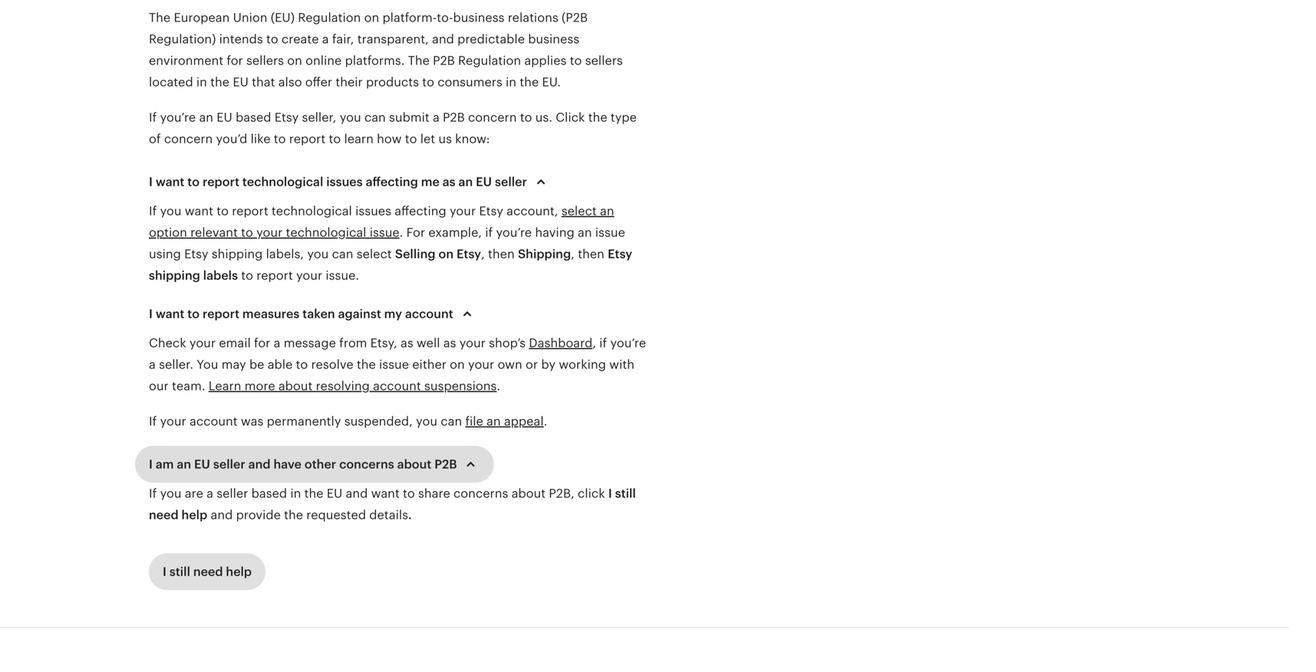 Task type: locate. For each thing, give the bounding box(es) containing it.
. down 'if you are a seller based in the eu and want to share concerns about p2b, click'
[[408, 508, 412, 522]]

if inside if you're an eu based etsy seller, you can submit a p2b concern to us. click the type of concern you'd like to report to learn how to let us know:
[[149, 111, 157, 124]]

etsy left seller,
[[275, 111, 299, 124]]

that
[[252, 75, 275, 89]]

2 horizontal spatial about
[[512, 487, 546, 501]]

3 if from the top
[[149, 415, 157, 428]]

seller up provide
[[217, 487, 248, 501]]

1 horizontal spatial if
[[600, 336, 607, 350]]

learn more about resolving account suspensions .
[[209, 379, 501, 393]]

2 vertical spatial you're
[[611, 336, 646, 350]]

about up share
[[397, 458, 432, 471]]

you're inside the , if you're a seller. you may be able to resolve the issue either on your own or by working with our team.
[[611, 336, 646, 350]]

you're up selling on etsy , then shipping , then
[[496, 226, 532, 240]]

click
[[578, 487, 605, 501]]

your up labels,
[[257, 226, 283, 240]]

products
[[366, 75, 419, 89]]

to inside i want to report technological issues affecting me as an eu seller dropdown button
[[188, 175, 200, 189]]

0 vertical spatial can
[[365, 111, 386, 124]]

0 horizontal spatial business
[[453, 11, 505, 25]]

report inside if you're an eu based etsy seller, you can submit a p2b concern to us. click the type of concern you'd like to report to learn how to let us know:
[[289, 132, 326, 146]]

for
[[227, 54, 243, 68], [254, 336, 271, 350]]

on up suspensions
[[450, 358, 465, 372]]

0 vertical spatial technological
[[243, 175, 324, 189]]

1 vertical spatial can
[[332, 247, 354, 261]]

want up check
[[156, 307, 185, 321]]

, down having
[[571, 247, 575, 261]]

account down learn
[[190, 415, 238, 428]]

as left well
[[401, 336, 414, 350]]

if down our
[[149, 415, 157, 428]]

0 vertical spatial you're
[[160, 111, 196, 124]]

based up provide
[[252, 487, 287, 501]]

0 horizontal spatial in
[[196, 75, 207, 89]]

an down environment
[[199, 111, 213, 124]]

as right well
[[444, 336, 456, 350]]

about down "able"
[[279, 379, 313, 393]]

an inside select an option relevant to your technological issue
[[600, 204, 615, 218]]

2 vertical spatial can
[[441, 415, 462, 428]]

account up well
[[405, 307, 454, 321]]

if inside the , if you're a seller. you may be able to resolve the issue either on your own or by working with our team.
[[600, 336, 607, 350]]

0 vertical spatial shipping
[[212, 247, 263, 261]]

in down environment
[[196, 75, 207, 89]]

seller up account,
[[495, 175, 527, 189]]

our
[[149, 379, 169, 393]]

1 horizontal spatial still
[[616, 487, 636, 501]]

i want to report measures taken against my account button
[[135, 296, 490, 332]]

affecting left me
[[366, 175, 418, 189]]

eu left that
[[233, 75, 249, 89]]

report
[[289, 132, 326, 146], [203, 175, 240, 189], [232, 204, 269, 218], [257, 269, 293, 283], [203, 307, 240, 321]]

the
[[149, 11, 171, 25], [408, 54, 430, 68]]

intends
[[219, 32, 263, 46]]

0 horizontal spatial concerns
[[339, 458, 394, 471]]

issue right having
[[596, 226, 626, 240]]

0 vertical spatial select
[[562, 204, 597, 218]]

as for etsy,
[[401, 336, 414, 350]]

regulation down predictable
[[458, 54, 521, 68]]

0 horizontal spatial sellers
[[246, 54, 284, 68]]

appeal
[[504, 415, 544, 428]]

seller down was
[[213, 458, 246, 471]]

issue for an
[[596, 226, 626, 240]]

1 vertical spatial if
[[600, 336, 607, 350]]

seller
[[495, 175, 527, 189], [213, 458, 246, 471], [217, 487, 248, 501]]

1 vertical spatial regulation
[[458, 54, 521, 68]]

file
[[466, 415, 484, 428]]

eu up 'you'd'
[[217, 111, 233, 124]]

eu up are
[[194, 458, 210, 471]]

help inside i still need help
[[182, 508, 208, 522]]

p2b up share
[[435, 458, 457, 471]]

suspensions
[[425, 379, 497, 393]]

issue down etsy,
[[379, 358, 409, 372]]

if up working at bottom
[[600, 336, 607, 350]]

0 vertical spatial regulation
[[298, 11, 361, 25]]

click
[[556, 111, 585, 124]]

1 vertical spatial issues
[[356, 204, 392, 218]]

0 vertical spatial business
[[453, 11, 505, 25]]

to
[[266, 32, 278, 46], [570, 54, 582, 68], [422, 75, 435, 89], [520, 111, 532, 124], [274, 132, 286, 146], [329, 132, 341, 146], [405, 132, 417, 146], [188, 175, 200, 189], [217, 204, 229, 218], [241, 226, 253, 240], [241, 269, 253, 283], [188, 307, 200, 321], [296, 358, 308, 372], [403, 487, 415, 501]]

1 vertical spatial you're
[[496, 226, 532, 240]]

1 horizontal spatial shipping
[[212, 247, 263, 261]]

0 vertical spatial the
[[149, 11, 171, 25]]

permanently
[[267, 415, 341, 428]]

0 horizontal spatial regulation
[[298, 11, 361, 25]]

about inside dropdown button
[[397, 458, 432, 471]]

a inside the , if you're a seller. you may be able to resolve the issue either on your own or by working with our team.
[[149, 358, 156, 372]]

the down environment
[[211, 75, 230, 89]]

2 vertical spatial seller
[[217, 487, 248, 501]]

0 vertical spatial still
[[616, 487, 636, 501]]

, down example,
[[481, 247, 485, 261]]

can up how
[[365, 111, 386, 124]]

seller.
[[159, 358, 194, 372]]

sellers up that
[[246, 54, 284, 68]]

the down 'check your email for a message from etsy, as well as your shop's dashboard'
[[357, 358, 376, 372]]

if your account was permanently suspended, you can file an appeal .
[[149, 415, 548, 428]]

able
[[268, 358, 293, 372]]

can left the file
[[441, 415, 462, 428]]

business up applies
[[528, 32, 580, 46]]

issue left for
[[370, 226, 400, 240]]

if for if you're an eu based etsy seller, you can submit a p2b concern to us. click the type of concern you'd like to report to learn how to let us know:
[[149, 111, 157, 124]]

etsy inside . for example, if you're having an issue using etsy shipping labels, you can select
[[184, 247, 209, 261]]

etsy down example,
[[457, 247, 481, 261]]

consumers
[[438, 75, 503, 89]]

issue for technological
[[370, 226, 400, 240]]

about left p2b,
[[512, 487, 546, 501]]

to inside i want to report measures taken against my account dropdown button
[[188, 307, 200, 321]]

etsy
[[275, 111, 299, 124], [479, 204, 504, 218], [184, 247, 209, 261], [457, 247, 481, 261], [608, 247, 633, 261]]

p2b
[[433, 54, 455, 68], [443, 111, 465, 124], [435, 458, 457, 471]]

1 then from the left
[[488, 247, 515, 261]]

0 vertical spatial based
[[236, 111, 271, 124]]

0 vertical spatial for
[[227, 54, 243, 68]]

seller for if you are a seller based in the eu and want to share concerns about p2b, click
[[217, 487, 248, 501]]

learn more about resolving account suspensions link
[[209, 379, 497, 393]]

2 if from the top
[[149, 204, 157, 218]]

suspended,
[[345, 415, 413, 428]]

you up to report your issue.
[[307, 247, 329, 261]]

1 vertical spatial select
[[357, 247, 392, 261]]

. down by
[[544, 415, 548, 428]]

concerns up 'if you are a seller based in the eu and want to share concerns about p2b, click'
[[339, 458, 394, 471]]

well
[[417, 336, 440, 350]]

issue inside the , if you're a seller. you may be able to resolve the issue either on your own or by working with our team.
[[379, 358, 409, 372]]

2 vertical spatial account
[[190, 415, 238, 428]]

a inside the european union (eu) regulation on platform-to-business relations (p2b regulation) intends to create a fair, transparent, and predictable business environment for sellers on online platforms. the p2b regulation applies to sellers located in the eu that also offer their products to consumers in the eu.
[[322, 32, 329, 46]]

the up and provide the requested details .
[[305, 487, 324, 501]]

regulation
[[298, 11, 361, 25], [458, 54, 521, 68]]

shipping inside etsy shipping labels
[[149, 269, 200, 283]]

eu inside the european union (eu) regulation on platform-to-business relations (p2b regulation) intends to create a fair, transparent, and predictable business environment for sellers on online platforms. the p2b regulation applies to sellers located in the eu that also offer their products to consumers in the eu.
[[233, 75, 249, 89]]

concerns right share
[[454, 487, 509, 501]]

union
[[233, 11, 268, 25]]

i
[[149, 175, 153, 189], [149, 307, 153, 321], [149, 458, 153, 471], [609, 487, 613, 501], [163, 565, 167, 579]]

type
[[611, 111, 637, 124]]

etsy inside etsy shipping labels
[[608, 247, 633, 261]]

you're inside if you're an eu based etsy seller, you can submit a p2b concern to us. click the type of concern you'd like to report to learn how to let us know:
[[160, 111, 196, 124]]

issues up . for example, if you're having an issue using etsy shipping labels, you can select
[[356, 204, 392, 218]]

using
[[149, 247, 181, 261]]

1 vertical spatial p2b
[[443, 111, 465, 124]]

a up our
[[149, 358, 156, 372]]

if down "am"
[[149, 487, 157, 501]]

be
[[249, 358, 264, 372]]

p2b up us
[[443, 111, 465, 124]]

1 vertical spatial concerns
[[454, 487, 509, 501]]

you
[[197, 358, 218, 372]]

1 horizontal spatial select
[[562, 204, 597, 218]]

, inside the , if you're a seller. you may be able to resolve the issue either on your own or by working with our team.
[[593, 336, 597, 350]]

0 vertical spatial concerns
[[339, 458, 394, 471]]

0 horizontal spatial then
[[488, 247, 515, 261]]

if you're an eu based etsy seller, you can submit a p2b concern to us. click the type of concern you'd like to report to learn how to let us know:
[[149, 111, 637, 146]]

and provide the requested details .
[[208, 508, 412, 522]]

help down provide
[[226, 565, 252, 579]]

you're up of
[[160, 111, 196, 124]]

account down the either
[[373, 379, 421, 393]]

1 horizontal spatial can
[[365, 111, 386, 124]]

i want to report measures taken against my account
[[149, 307, 454, 321]]

if
[[485, 226, 493, 240], [600, 336, 607, 350]]

1 if from the top
[[149, 111, 157, 124]]

affecting up for
[[395, 204, 447, 218]]

2 horizontal spatial ,
[[593, 336, 597, 350]]

etsy right "shipping"
[[608, 247, 633, 261]]

if for if you want to report technological issues affecting your etsy account,
[[149, 204, 157, 218]]

1 vertical spatial affecting
[[395, 204, 447, 218]]

a left fair,
[[322, 32, 329, 46]]

1 horizontal spatial you're
[[496, 226, 532, 240]]

your inside select an option relevant to your technological issue
[[257, 226, 283, 240]]

affecting inside dropdown button
[[366, 175, 418, 189]]

if you want to report technological issues affecting your etsy account,
[[149, 204, 562, 218]]

based inside if you're an eu based etsy seller, you can submit a p2b concern to us. click the type of concern you'd like to report to learn how to let us know:
[[236, 111, 271, 124]]

etsy down relevant
[[184, 247, 209, 261]]

requested
[[307, 508, 366, 522]]

then left "shipping"
[[488, 247, 515, 261]]

p2b up "consumers"
[[433, 54, 455, 68]]

0 vertical spatial seller
[[495, 175, 527, 189]]

1 horizontal spatial need
[[193, 565, 223, 579]]

about
[[279, 379, 313, 393], [397, 458, 432, 471], [512, 487, 546, 501]]

want up details
[[371, 487, 400, 501]]

0 horizontal spatial the
[[149, 11, 171, 25]]

then
[[488, 247, 515, 261], [578, 247, 605, 261]]

your left shop's
[[460, 336, 486, 350]]

need
[[149, 508, 179, 522], [193, 565, 223, 579]]

1 vertical spatial shipping
[[149, 269, 200, 283]]

in up and provide the requested details .
[[290, 487, 301, 501]]

0 horizontal spatial for
[[227, 54, 243, 68]]

the up regulation)
[[149, 11, 171, 25]]

0 horizontal spatial help
[[182, 508, 208, 522]]

you
[[340, 111, 361, 124], [160, 204, 182, 218], [307, 247, 329, 261], [416, 415, 438, 428], [160, 487, 182, 501]]

0 horizontal spatial you're
[[160, 111, 196, 124]]

if for if you are a seller based in the eu and want to share concerns about p2b, click
[[149, 487, 157, 501]]

2 horizontal spatial in
[[506, 75, 517, 89]]

account
[[405, 307, 454, 321], [373, 379, 421, 393], [190, 415, 238, 428]]

1 vertical spatial seller
[[213, 458, 246, 471]]

select
[[562, 204, 597, 218], [357, 247, 392, 261]]

0 vertical spatial issues
[[326, 175, 363, 189]]

if you are a seller based in the eu and want to share concerns about p2b, click
[[149, 487, 609, 501]]

to inside the , if you're a seller. you may be able to resolve the issue either on your own or by working with our team.
[[296, 358, 308, 372]]

on up also
[[287, 54, 302, 68]]

transparent,
[[358, 32, 429, 46]]

0 vertical spatial concern
[[468, 111, 517, 124]]

issue inside select an option relevant to your technological issue
[[370, 226, 400, 240]]

0 vertical spatial p2b
[[433, 54, 455, 68]]

0 horizontal spatial shipping
[[149, 269, 200, 283]]

online
[[306, 54, 342, 68]]

us.
[[536, 111, 553, 124]]

your inside the , if you're a seller. you may be able to resolve the issue either on your own or by working with our team.
[[468, 358, 495, 372]]

report down seller,
[[289, 132, 326, 146]]

the inside if you're an eu based etsy seller, you can submit a p2b concern to us. click the type of concern you'd like to report to learn how to let us know:
[[589, 111, 608, 124]]

1 horizontal spatial in
[[290, 487, 301, 501]]

1 horizontal spatial then
[[578, 247, 605, 261]]

create
[[282, 32, 319, 46]]

you inside . for example, if you're having an issue using etsy shipping labels, you can select
[[307, 247, 329, 261]]

1 horizontal spatial sellers
[[586, 54, 623, 68]]

an right me
[[459, 175, 473, 189]]

1 vertical spatial about
[[397, 458, 432, 471]]

for up "be"
[[254, 336, 271, 350]]

if
[[149, 111, 157, 124], [149, 204, 157, 218], [149, 415, 157, 428], [149, 487, 157, 501]]

1 horizontal spatial for
[[254, 336, 271, 350]]

1 vertical spatial help
[[226, 565, 252, 579]]

an right account,
[[600, 204, 615, 218]]

0 vertical spatial need
[[149, 508, 179, 522]]

and left provide
[[211, 508, 233, 522]]

i am an eu seller and have other concerns about p2b
[[149, 458, 457, 471]]

1 horizontal spatial ,
[[571, 247, 575, 261]]

2 vertical spatial p2b
[[435, 458, 457, 471]]

0 vertical spatial affecting
[[366, 175, 418, 189]]

technological
[[243, 175, 324, 189], [272, 204, 352, 218], [286, 226, 367, 240]]

. left for
[[400, 226, 403, 240]]

then right "shipping"
[[578, 247, 605, 261]]

i for technological
[[149, 175, 153, 189]]

if up of
[[149, 111, 157, 124]]

are
[[185, 487, 203, 501]]

1 vertical spatial technological
[[272, 204, 352, 218]]

can up issue.
[[332, 247, 354, 261]]

0 vertical spatial help
[[182, 508, 208, 522]]

select up having
[[562, 204, 597, 218]]

issue.
[[326, 269, 359, 283]]

you inside if you're an eu based etsy seller, you can submit a p2b concern to us. click the type of concern you'd like to report to learn how to let us know:
[[340, 111, 361, 124]]

technological down if you want to report technological issues affecting your etsy account,
[[286, 226, 367, 240]]

0 vertical spatial about
[[279, 379, 313, 393]]

(eu)
[[271, 11, 295, 25]]

2 vertical spatial about
[[512, 487, 546, 501]]

and left have
[[249, 458, 271, 471]]

the down transparent, at the left of the page
[[408, 54, 430, 68]]

4 if from the top
[[149, 487, 157, 501]]

an right the file
[[487, 415, 501, 428]]

shipping down using
[[149, 269, 200, 283]]

based up like
[[236, 111, 271, 124]]

2 vertical spatial technological
[[286, 226, 367, 240]]

account,
[[507, 204, 559, 218]]

in left eu. in the top left of the page
[[506, 75, 517, 89]]

1 horizontal spatial the
[[408, 54, 430, 68]]

select inside . for example, if you're having an issue using etsy shipping labels, you can select
[[357, 247, 392, 261]]

0 vertical spatial account
[[405, 307, 454, 321]]

1 vertical spatial still
[[170, 565, 190, 579]]

2 horizontal spatial you're
[[611, 336, 646, 350]]

issue inside . for example, if you're having an issue using etsy shipping labels, you can select
[[596, 226, 626, 240]]

help
[[182, 508, 208, 522], [226, 565, 252, 579]]

a right are
[[207, 487, 213, 501]]

0 horizontal spatial need
[[149, 508, 179, 522]]

issues inside dropdown button
[[326, 175, 363, 189]]

sellers
[[246, 54, 284, 68], [586, 54, 623, 68]]

regulation up fair,
[[298, 11, 361, 25]]

,
[[481, 247, 485, 261], [571, 247, 575, 261], [593, 336, 597, 350]]

1 horizontal spatial about
[[397, 458, 432, 471]]

shipping up labels
[[212, 247, 263, 261]]

i for seller
[[149, 458, 153, 471]]

concerns
[[339, 458, 394, 471], [454, 487, 509, 501]]

for down intends
[[227, 54, 243, 68]]

an right having
[[578, 226, 592, 240]]

a
[[322, 32, 329, 46], [433, 111, 440, 124], [274, 336, 281, 350], [149, 358, 156, 372], [207, 487, 213, 501]]

details
[[370, 508, 408, 522]]

1 vertical spatial business
[[528, 32, 580, 46]]

0 horizontal spatial can
[[332, 247, 354, 261]]

eu
[[233, 75, 249, 89], [217, 111, 233, 124], [476, 175, 492, 189], [194, 458, 210, 471], [327, 487, 343, 501]]

fair,
[[332, 32, 354, 46]]

affecting
[[366, 175, 418, 189], [395, 204, 447, 218]]

etsy,
[[371, 336, 398, 350]]

0 vertical spatial if
[[485, 226, 493, 240]]

1 vertical spatial concern
[[164, 132, 213, 146]]

on up transparent, at the left of the page
[[364, 11, 379, 25]]

help down are
[[182, 508, 208, 522]]

as inside dropdown button
[[443, 175, 456, 189]]

applies
[[525, 54, 567, 68]]

concerns inside dropdown button
[[339, 458, 394, 471]]

measures
[[243, 307, 300, 321]]

concern
[[468, 111, 517, 124], [164, 132, 213, 146]]

0 horizontal spatial if
[[485, 226, 493, 240]]

and up requested
[[346, 487, 368, 501]]

offer
[[305, 75, 333, 89]]

in
[[196, 75, 207, 89], [506, 75, 517, 89], [290, 487, 301, 501]]

0 horizontal spatial select
[[357, 247, 392, 261]]

i still need help
[[149, 487, 636, 522], [163, 565, 252, 579]]

1 sellers from the left
[[246, 54, 284, 68]]

p2b inside dropdown button
[[435, 458, 457, 471]]



Task type: describe. For each thing, give the bounding box(es) containing it.
seller for i am an eu seller and have other concerns about p2b
[[213, 458, 246, 471]]

1 horizontal spatial business
[[528, 32, 580, 46]]

1 vertical spatial the
[[408, 54, 430, 68]]

technological inside select an option relevant to your technological issue
[[286, 226, 367, 240]]

check
[[149, 336, 186, 350]]

want up relevant
[[185, 204, 213, 218]]

the european union (eu) regulation on platform-to-business relations (p2b regulation) intends to create a fair, transparent, and predictable business environment for sellers on online platforms. the p2b regulation applies to sellers located in the eu that also offer their products to consumers in the eu.
[[149, 11, 623, 89]]

selling on etsy , then shipping , then
[[395, 247, 608, 261]]

1 vertical spatial for
[[254, 336, 271, 350]]

i for measures
[[149, 307, 153, 321]]

an inside . for example, if you're having an issue using etsy shipping labels, you can select
[[578, 226, 592, 240]]

their
[[336, 75, 363, 89]]

your down our
[[160, 415, 186, 428]]

the left eu. in the top left of the page
[[520, 75, 539, 89]]

your up example,
[[450, 204, 476, 218]]

by
[[542, 358, 556, 372]]

other
[[305, 458, 336, 471]]

for inside the european union (eu) regulation on platform-to-business relations (p2b regulation) intends to create a fair, transparent, and predictable business environment for sellers on online platforms. the p2b regulation applies to sellers located in the eu that also offer their products to consumers in the eu.
[[227, 54, 243, 68]]

still inside i still need help
[[616, 487, 636, 501]]

located
[[149, 75, 193, 89]]

1 vertical spatial based
[[252, 487, 287, 501]]

example,
[[429, 226, 482, 240]]

. inside . for example, if you're having an issue using etsy shipping labels, you can select
[[400, 226, 403, 240]]

. down own
[[497, 379, 501, 393]]

resolving
[[316, 379, 370, 393]]

i want to report technological issues affecting me as an eu seller
[[149, 175, 527, 189]]

1 horizontal spatial concern
[[468, 111, 517, 124]]

can inside if you're an eu based etsy seller, you can submit a p2b concern to us. click the type of concern you'd like to report to learn how to let us know:
[[365, 111, 386, 124]]

selling
[[395, 247, 436, 261]]

1 horizontal spatial regulation
[[458, 54, 521, 68]]

also
[[279, 75, 302, 89]]

1 vertical spatial account
[[373, 379, 421, 393]]

p2b inside the european union (eu) regulation on platform-to-business relations (p2b regulation) intends to create a fair, transparent, and predictable business environment for sellers on online platforms. the p2b regulation applies to sellers located in the eu that also offer their products to consumers in the eu.
[[433, 54, 455, 68]]

p2b,
[[549, 487, 575, 501]]

1 vertical spatial need
[[193, 565, 223, 579]]

dashboard
[[529, 336, 593, 350]]

learn
[[344, 132, 374, 146]]

technological inside dropdown button
[[243, 175, 324, 189]]

may
[[222, 358, 246, 372]]

select an option relevant to your technological issue
[[149, 204, 615, 240]]

you'd
[[216, 132, 248, 146]]

from
[[339, 336, 367, 350]]

platforms.
[[345, 54, 405, 68]]

of
[[149, 132, 161, 146]]

am
[[156, 458, 174, 471]]

check your email for a message from etsy, as well as your shop's dashboard
[[149, 336, 593, 350]]

eu.
[[542, 75, 561, 89]]

platform-
[[383, 11, 437, 25]]

share
[[418, 487, 451, 501]]

an right "am"
[[177, 458, 191, 471]]

0 horizontal spatial about
[[279, 379, 313, 393]]

message
[[284, 336, 336, 350]]

to-
[[437, 11, 453, 25]]

shop's
[[489, 336, 526, 350]]

eu down 'know:'
[[476, 175, 492, 189]]

etsy left account,
[[479, 204, 504, 218]]

2 horizontal spatial can
[[441, 415, 462, 428]]

working
[[559, 358, 606, 372]]

against
[[338, 307, 381, 321]]

you're inside . for example, if you're having an issue using etsy shipping labels, you can select
[[496, 226, 532, 240]]

shipping inside . for example, if you're having an issue using etsy shipping labels, you can select
[[212, 247, 263, 261]]

for
[[407, 226, 425, 240]]

1 horizontal spatial concerns
[[454, 487, 509, 501]]

with
[[610, 358, 635, 372]]

know:
[[455, 132, 490, 146]]

on inside the , if you're a seller. you may be able to resolve the issue either on your own or by working with our team.
[[450, 358, 465, 372]]

0 horizontal spatial still
[[170, 565, 190, 579]]

option
[[149, 226, 187, 240]]

more
[[245, 379, 275, 393]]

i want to report technological issues affecting me as an eu seller button
[[135, 164, 564, 200]]

select inside select an option relevant to your technological issue
[[562, 204, 597, 218]]

relevant
[[190, 226, 238, 240]]

your down labels,
[[296, 269, 323, 283]]

taken
[[303, 307, 335, 321]]

report down labels,
[[257, 269, 293, 283]]

a inside if you're an eu based etsy seller, you can submit a p2b concern to us. click the type of concern you'd like to report to learn how to let us know:
[[433, 111, 440, 124]]

etsy shipping labels
[[149, 247, 633, 283]]

can inside . for example, if you're having an issue using etsy shipping labels, you can select
[[332, 247, 354, 261]]

. for example, if you're having an issue using etsy shipping labels, you can select
[[149, 226, 626, 261]]

as for me
[[443, 175, 456, 189]]

team.
[[172, 379, 205, 393]]

submit
[[389, 111, 430, 124]]

want down of
[[156, 175, 185, 189]]

0 horizontal spatial concern
[[164, 132, 213, 146]]

how
[[377, 132, 402, 146]]

0 horizontal spatial ,
[[481, 247, 485, 261]]

me
[[421, 175, 440, 189]]

2 sellers from the left
[[586, 54, 623, 68]]

, if you're a seller. you may be able to resolve the issue either on your own or by working with our team.
[[149, 336, 646, 393]]

you left the file
[[416, 415, 438, 428]]

labels,
[[266, 247, 304, 261]]

my
[[384, 307, 402, 321]]

like
[[251, 132, 271, 146]]

report up email
[[203, 307, 240, 321]]

to report your issue.
[[238, 269, 359, 283]]

to inside select an option relevant to your technological issue
[[241, 226, 253, 240]]

p2b inside if you're an eu based etsy seller, you can submit a p2b concern to us. click the type of concern you'd like to report to learn how to let us know:
[[443, 111, 465, 124]]

an inside if you're an eu based etsy seller, you can submit a p2b concern to us. click the type of concern you'd like to report to learn how to let us know:
[[199, 111, 213, 124]]

us
[[439, 132, 452, 146]]

2 then from the left
[[578, 247, 605, 261]]

(p2b
[[562, 11, 588, 25]]

environment
[[149, 54, 224, 68]]

a up "able"
[[274, 336, 281, 350]]

the right provide
[[284, 508, 303, 522]]

0 vertical spatial i still need help
[[149, 487, 636, 522]]

email
[[219, 336, 251, 350]]

i still need help link
[[149, 554, 266, 590]]

dashboard link
[[529, 336, 593, 350]]

etsy inside if you're an eu based etsy seller, you can submit a p2b concern to us. click the type of concern you'd like to report to learn how to let us know:
[[275, 111, 299, 124]]

and inside the european union (eu) regulation on platform-to-business relations (p2b regulation) intends to create a fair, transparent, and predictable business environment for sellers on online platforms. the p2b regulation applies to sellers located in the eu that also offer their products to consumers in the eu.
[[432, 32, 454, 46]]

1 vertical spatial i still need help
[[163, 565, 252, 579]]

select an option relevant to your technological issue link
[[149, 204, 615, 240]]

the inside the , if you're a seller. you may be able to resolve the issue either on your own or by working with our team.
[[357, 358, 376, 372]]

report down 'you'd'
[[203, 175, 240, 189]]

and inside dropdown button
[[249, 458, 271, 471]]

you up the option
[[160, 204, 182, 218]]

if inside . for example, if you're having an issue using etsy shipping labels, you can select
[[485, 226, 493, 240]]

report up relevant
[[232, 204, 269, 218]]

eu up requested
[[327, 487, 343, 501]]

eu inside if you're an eu based etsy seller, you can submit a p2b concern to us. click the type of concern you'd like to report to learn how to let us know:
[[217, 111, 233, 124]]

have
[[274, 458, 302, 471]]

on down example,
[[439, 247, 454, 261]]

european
[[174, 11, 230, 25]]

1 horizontal spatial help
[[226, 565, 252, 579]]

if for if your account was permanently suspended, you can file an appeal .
[[149, 415, 157, 428]]

account inside i want to report measures taken against my account dropdown button
[[405, 307, 454, 321]]

your up you
[[190, 336, 216, 350]]

learn
[[209, 379, 241, 393]]

having
[[535, 226, 575, 240]]

you left are
[[160, 487, 182, 501]]

provide
[[236, 508, 281, 522]]

resolve
[[311, 358, 354, 372]]

i inside i still need help
[[609, 487, 613, 501]]

shipping
[[518, 247, 571, 261]]

need inside i still need help
[[149, 508, 179, 522]]

was
[[241, 415, 264, 428]]

own
[[498, 358, 523, 372]]

or
[[526, 358, 538, 372]]



Task type: vqa. For each thing, say whether or not it's contained in the screenshot.
the authentication in the where you should be able to receive an authentication code via phone or SMS. M
no



